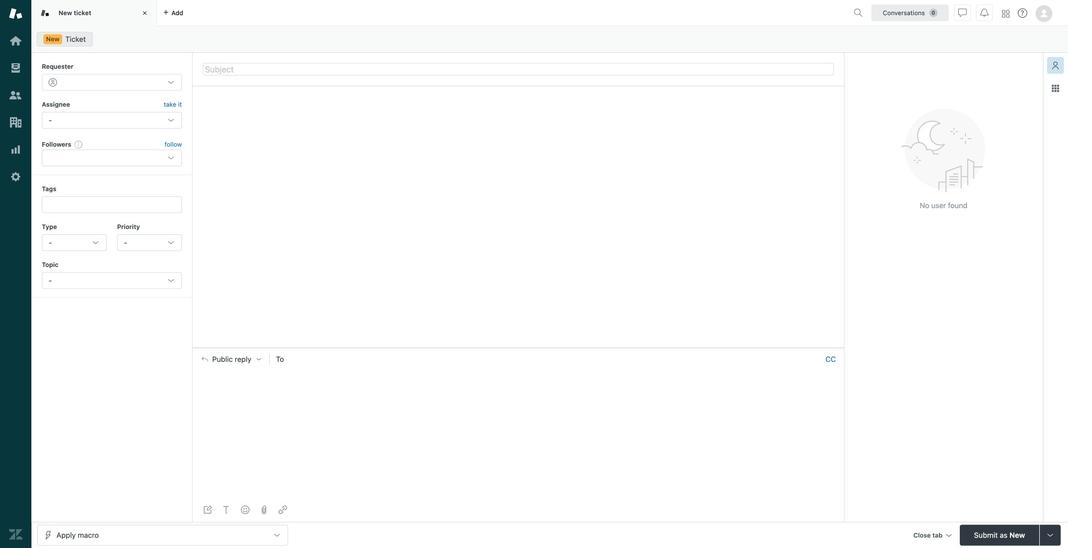 Task type: vqa. For each thing, say whether or not it's contained in the screenshot.
Organizations icon
yes



Task type: locate. For each thing, give the bounding box(es) containing it.
close image
[[140, 8, 150, 18]]

tab
[[31, 0, 157, 26]]

get help image
[[1018, 8, 1028, 18]]

admin image
[[9, 170, 22, 184]]

secondary element
[[31, 29, 1069, 50]]

notifications image
[[981, 9, 989, 17]]

apps image
[[1052, 84, 1060, 93]]

insert emojis image
[[241, 506, 249, 514]]

button displays agent's chat status as invisible. image
[[959, 9, 967, 17]]

draft mode image
[[203, 506, 212, 514]]

None field
[[291, 354, 822, 364]]

minimize composer image
[[514, 344, 523, 352]]

get started image
[[9, 34, 22, 48]]

displays possible ticket submission types image
[[1047, 531, 1055, 539]]

zendesk support image
[[9, 7, 22, 20]]

organizations image
[[9, 116, 22, 129]]

add link (cmd k) image
[[279, 506, 287, 514]]

info on adding followers image
[[74, 140, 83, 149]]

zendesk products image
[[1003, 10, 1010, 18]]

views image
[[9, 61, 22, 75]]



Task type: describe. For each thing, give the bounding box(es) containing it.
customers image
[[9, 88, 22, 102]]

Subject field
[[203, 63, 834, 76]]

reporting image
[[9, 143, 22, 156]]

tabs tab list
[[31, 0, 850, 26]]

main element
[[0, 0, 31, 548]]

format text image
[[222, 506, 231, 514]]

add attachment image
[[260, 506, 268, 514]]

zendesk image
[[9, 528, 22, 541]]

customer context image
[[1052, 61, 1060, 70]]



